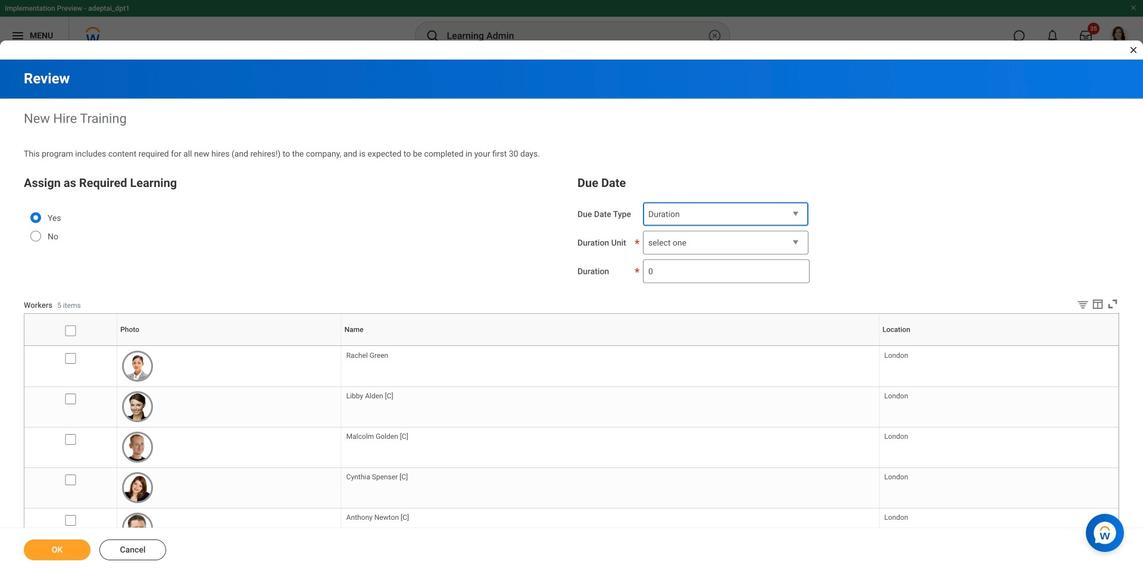 Task type: locate. For each thing, give the bounding box(es) containing it.
close review image
[[1129, 45, 1139, 55]]

0 horizontal spatial group
[[24, 174, 566, 257]]

3 london element from the top
[[885, 430, 909, 441]]

dialog
[[0, 0, 1144, 571]]

2 london element from the top
[[885, 389, 909, 400]]

select to filter grid data image
[[1077, 298, 1090, 311]]

banner
[[0, 0, 1144, 55]]

none text field inside group
[[643, 260, 810, 283]]

cynthia spenser [c] element
[[346, 471, 408, 481]]

toolbar
[[1068, 298, 1120, 313]]

1 london element from the top
[[885, 349, 909, 360]]

main content
[[0, 60, 1144, 571]]

row element
[[24, 314, 1122, 346]]

4 london element from the top
[[885, 471, 909, 481]]

london element for rachel green element
[[885, 349, 909, 360]]

profile logan mcneil element
[[1103, 23, 1137, 49]]

None text field
[[643, 260, 810, 283]]

notifications large image
[[1047, 30, 1059, 42]]

1 group from the left
[[24, 174, 566, 257]]

inbox large image
[[1081, 30, 1092, 42]]

column header
[[24, 346, 117, 347]]

2 group from the left
[[578, 174, 1120, 283]]

london element
[[885, 349, 909, 360], [885, 389, 909, 400], [885, 430, 909, 441], [885, 471, 909, 481], [885, 511, 909, 522]]

5 london element from the top
[[885, 511, 909, 522]]

group
[[24, 174, 566, 257], [578, 174, 1120, 283]]

employee's photo (malcolm golden [c]) image
[[122, 432, 153, 463]]

london element for cynthia spenser [c] 'element'
[[885, 471, 909, 481]]

1 horizontal spatial group
[[578, 174, 1120, 283]]

x circle image
[[708, 29, 722, 43]]



Task type: vqa. For each thing, say whether or not it's contained in the screenshot.
fullscreen image
yes



Task type: describe. For each thing, give the bounding box(es) containing it.
employee's photo (cynthia spenser [c]) image
[[122, 472, 153, 503]]

malcolm golden [c] element
[[346, 430, 409, 441]]

search image
[[426, 29, 440, 43]]

workday assistant region
[[1086, 509, 1129, 552]]

london element for malcolm golden [c] element
[[885, 430, 909, 441]]

close environment banner image
[[1131, 4, 1138, 11]]

london element for 'libby alden [c]' element
[[885, 389, 909, 400]]

employee's photo (rachel green) image
[[122, 351, 153, 382]]

fullscreen image
[[1107, 298, 1120, 311]]

rachel green element
[[346, 349, 388, 360]]

libby alden [c] element
[[346, 389, 394, 400]]

employee's photo (libby alden [c]) image
[[122, 391, 153, 422]]

anthony newton [c] element
[[346, 511, 409, 522]]

click to view/edit grid preferences image
[[1092, 298, 1105, 311]]



